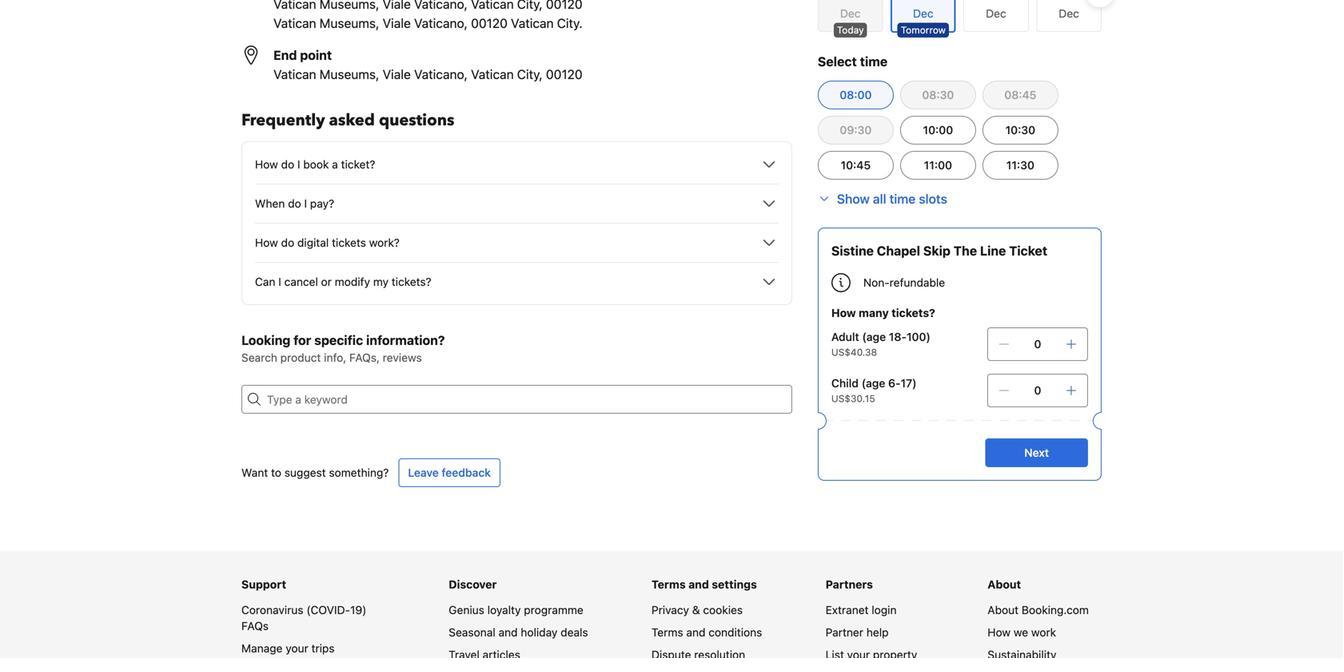 Task type: describe. For each thing, give the bounding box(es) containing it.
a
[[332, 158, 338, 171]]

manage
[[242, 643, 283, 656]]

faqs,
[[349, 351, 380, 365]]

coronavirus (covid-19) faqs link
[[242, 604, 367, 633]]

search
[[242, 351, 277, 365]]

(covid-
[[307, 604, 350, 617]]

adult
[[832, 331, 860, 344]]

leave feedback button
[[399, 459, 501, 488]]

manage your trips link
[[242, 643, 335, 656]]

reviews
[[383, 351, 422, 365]]

faqs
[[242, 620, 269, 633]]

11:30
[[1007, 159, 1035, 172]]

info,
[[324, 351, 346, 365]]

about for about booking.com
[[988, 604, 1019, 617]]

terms for terms and conditions
[[652, 627, 684, 640]]

Type a keyword field
[[261, 385, 792, 414]]

want to suggest something?
[[242, 467, 389, 480]]

non-
[[864, 276, 890, 289]]

6-
[[889, 377, 901, 390]]

extranet
[[826, 604, 869, 617]]

&
[[692, 604, 700, 617]]

point
[[300, 48, 332, 63]]

can i cancel or modify my tickets?
[[255, 276, 432, 289]]

ticket
[[1009, 244, 1048, 259]]

1 dec button from the left
[[964, 0, 1029, 32]]

1 viale from the top
[[383, 16, 411, 31]]

looking
[[242, 333, 291, 348]]

viale inside end point vatican museums, viale vaticano, vatican city, 00120
[[383, 67, 411, 82]]

about for about
[[988, 579, 1021, 592]]

how do i book a ticket? button
[[255, 155, 779, 174]]

vatican left city.
[[511, 16, 554, 31]]

child (age 6-17) us$30.15
[[832, 377, 917, 405]]

about booking.com
[[988, 604, 1089, 617]]

0 horizontal spatial time
[[860, 54, 888, 69]]

do for pay?
[[288, 197, 301, 210]]

frequently
[[242, 110, 325, 132]]

sistine chapel skip the line ticket
[[832, 244, 1048, 259]]

work
[[1032, 627, 1057, 640]]

10:00
[[923, 124, 953, 137]]

show all time slots
[[837, 192, 948, 207]]

10:45
[[841, 159, 871, 172]]

adult (age 18-100) us$40.38
[[832, 331, 931, 358]]

conditions
[[709, 627, 762, 640]]

looking for specific information? search product info, faqs, reviews
[[242, 333, 445, 365]]

when
[[255, 197, 285, 210]]

login
[[872, 604, 897, 617]]

seasonal and holiday deals link
[[449, 627, 588, 640]]

pay?
[[310, 197, 334, 210]]

deals
[[561, 627, 588, 640]]

19)
[[350, 604, 367, 617]]

(age for adult
[[862, 331, 886, 344]]

partner help
[[826, 627, 889, 640]]

seasonal and holiday deals
[[449, 627, 588, 640]]

frequently asked questions
[[242, 110, 455, 132]]

help
[[867, 627, 889, 640]]

how for how do i book a ticket?
[[255, 158, 278, 171]]

genius loyalty programme
[[449, 604, 584, 617]]

support
[[242, 579, 286, 592]]

extranet login link
[[826, 604, 897, 617]]

i for pay?
[[304, 197, 307, 210]]

privacy & cookies
[[652, 604, 743, 617]]

tickets? inside dropdown button
[[392, 276, 432, 289]]

end point vatican museums, viale vaticano, vatican city, 00120
[[274, 48, 583, 82]]

100)
[[907, 331, 931, 344]]

how do i book a ticket?
[[255, 158, 375, 171]]

08:30
[[922, 88, 954, 102]]

vatican museums, viale vaticano, 00120 vatican city.
[[274, 16, 583, 31]]

cancel
[[284, 276, 318, 289]]

loyalty
[[488, 604, 521, 617]]

when do i pay? button
[[255, 194, 779, 214]]

3 dec from the left
[[1059, 7, 1080, 20]]

privacy
[[652, 604, 689, 617]]

modify
[[335, 276, 370, 289]]

coronavirus
[[242, 604, 304, 617]]

18-
[[889, 331, 907, 344]]

how many tickets?
[[832, 307, 936, 320]]

chapel
[[877, 244, 921, 259]]

we
[[1014, 627, 1029, 640]]

genius
[[449, 604, 485, 617]]

17)
[[901, 377, 917, 390]]

vatican left "city,"
[[471, 67, 514, 82]]

0 for adult (age 18-100)
[[1034, 338, 1042, 351]]

partners
[[826, 579, 873, 592]]

how do digital tickets work? button
[[255, 234, 779, 253]]

specific
[[314, 333, 363, 348]]



Task type: locate. For each thing, give the bounding box(es) containing it.
1 vertical spatial do
[[288, 197, 301, 210]]

1 vaticano, from the top
[[414, 16, 468, 31]]

asked
[[329, 110, 375, 132]]

00120 inside end point vatican museums, viale vaticano, vatican city, 00120
[[546, 67, 583, 82]]

and down '&'
[[687, 627, 706, 640]]

discover
[[449, 579, 497, 592]]

partner help link
[[826, 627, 889, 640]]

2 viale from the top
[[383, 67, 411, 82]]

1 horizontal spatial i
[[297, 158, 300, 171]]

08:45
[[1005, 88, 1037, 102]]

1 about from the top
[[988, 579, 1021, 592]]

information?
[[366, 333, 445, 348]]

1 vertical spatial tickets?
[[892, 307, 936, 320]]

city.
[[557, 16, 583, 31]]

do for tickets
[[281, 236, 294, 250]]

1 vertical spatial museums,
[[320, 67, 379, 82]]

0 vertical spatial i
[[297, 158, 300, 171]]

0 vertical spatial do
[[281, 158, 294, 171]]

about up we
[[988, 604, 1019, 617]]

2 vaticano, from the top
[[414, 67, 468, 82]]

do right when
[[288, 197, 301, 210]]

(age
[[862, 331, 886, 344], [862, 377, 886, 390]]

the
[[954, 244, 977, 259]]

1 vertical spatial viale
[[383, 67, 411, 82]]

2 dec button from the left
[[1037, 0, 1102, 32]]

select time
[[818, 54, 888, 69]]

2 about from the top
[[988, 604, 1019, 617]]

2 vertical spatial i
[[279, 276, 281, 289]]

1 vertical spatial 0
[[1034, 384, 1042, 397]]

and up privacy & cookies link
[[689, 579, 709, 592]]

tickets? up 100)
[[892, 307, 936, 320]]

time right all
[[890, 192, 916, 207]]

(age for child
[[862, 377, 886, 390]]

how up the adult
[[832, 307, 856, 320]]

viale up the questions
[[383, 67, 411, 82]]

partner
[[826, 627, 864, 640]]

1 dec from the left
[[840, 7, 861, 20]]

how we work
[[988, 627, 1057, 640]]

your
[[286, 643, 309, 656]]

can
[[255, 276, 275, 289]]

programme
[[524, 604, 584, 617]]

museums, down point
[[320, 67, 379, 82]]

tickets
[[332, 236, 366, 250]]

0 horizontal spatial 00120
[[471, 16, 508, 31]]

08:00
[[840, 88, 872, 102]]

dec today
[[837, 7, 864, 36]]

us$30.15
[[832, 393, 876, 405]]

(age left 6-
[[862, 377, 886, 390]]

i inside dropdown button
[[279, 276, 281, 289]]

show
[[837, 192, 870, 207]]

terms and settings
[[652, 579, 757, 592]]

vatican
[[274, 16, 316, 31], [511, 16, 554, 31], [274, 67, 316, 82], [471, 67, 514, 82]]

want
[[242, 467, 268, 480]]

0 horizontal spatial tickets?
[[392, 276, 432, 289]]

0
[[1034, 338, 1042, 351], [1034, 384, 1042, 397]]

next button
[[986, 439, 1088, 468]]

0 vertical spatial about
[[988, 579, 1021, 592]]

how
[[255, 158, 278, 171], [255, 236, 278, 250], [832, 307, 856, 320], [988, 627, 1011, 640]]

museums, up point
[[320, 16, 379, 31]]

about up the about booking.com link
[[988, 579, 1021, 592]]

end
[[274, 48, 297, 63]]

vatican down 'end'
[[274, 67, 316, 82]]

product
[[280, 351, 321, 365]]

dec
[[840, 7, 861, 20], [986, 7, 1007, 20], [1059, 7, 1080, 20]]

09:30
[[840, 124, 872, 137]]

sistine
[[832, 244, 874, 259]]

when do i pay?
[[255, 197, 334, 210]]

0 vertical spatial viale
[[383, 16, 411, 31]]

2 vertical spatial do
[[281, 236, 294, 250]]

us$40.38
[[832, 347, 877, 358]]

about
[[988, 579, 1021, 592], [988, 604, 1019, 617]]

terms for terms and settings
[[652, 579, 686, 592]]

how up when
[[255, 158, 278, 171]]

and for conditions
[[687, 627, 706, 640]]

settings
[[712, 579, 757, 592]]

0 horizontal spatial dec button
[[964, 0, 1029, 32]]

i for book
[[297, 158, 300, 171]]

tickets? right my
[[392, 276, 432, 289]]

0 horizontal spatial dec
[[840, 7, 861, 20]]

0 for child (age 6-17)
[[1034, 384, 1042, 397]]

how for how do digital tickets work?
[[255, 236, 278, 250]]

how left we
[[988, 627, 1011, 640]]

2 dec from the left
[[986, 7, 1007, 20]]

terms down privacy
[[652, 627, 684, 640]]

0 vertical spatial terms
[[652, 579, 686, 592]]

museums, inside end point vatican museums, viale vaticano, vatican city, 00120
[[320, 67, 379, 82]]

many
[[859, 307, 889, 320]]

1 horizontal spatial time
[[890, 192, 916, 207]]

viale up end point vatican museums, viale vaticano, vatican city, 00120
[[383, 16, 411, 31]]

1 vertical spatial time
[[890, 192, 916, 207]]

skip
[[924, 244, 951, 259]]

2 horizontal spatial i
[[304, 197, 307, 210]]

work?
[[369, 236, 400, 250]]

(age inside adult (age 18-100) us$40.38
[[862, 331, 886, 344]]

how for how many tickets?
[[832, 307, 856, 320]]

1 horizontal spatial 00120
[[546, 67, 583, 82]]

1 vertical spatial (age
[[862, 377, 886, 390]]

next
[[1025, 447, 1049, 460]]

feedback
[[442, 467, 491, 480]]

region containing dec
[[805, 0, 1115, 39]]

1 horizontal spatial dec
[[986, 7, 1007, 20]]

2 museums, from the top
[[320, 67, 379, 82]]

(age left 18-
[[862, 331, 886, 344]]

and for settings
[[689, 579, 709, 592]]

i left pay?
[[304, 197, 307, 210]]

line
[[980, 244, 1006, 259]]

ticket?
[[341, 158, 375, 171]]

time
[[860, 54, 888, 69], [890, 192, 916, 207]]

0 vertical spatial (age
[[862, 331, 886, 344]]

i left book
[[297, 158, 300, 171]]

show all time slots button
[[818, 190, 948, 209]]

terms
[[652, 579, 686, 592], [652, 627, 684, 640]]

how up can
[[255, 236, 278, 250]]

1 0 from the top
[[1034, 338, 1042, 351]]

1 museums, from the top
[[320, 16, 379, 31]]

00120
[[471, 16, 508, 31], [546, 67, 583, 82]]

trips
[[312, 643, 335, 656]]

10:30
[[1006, 124, 1036, 137]]

coronavirus (covid-19) faqs
[[242, 604, 367, 633]]

(age inside child (age 6-17) us$30.15
[[862, 377, 886, 390]]

today
[[837, 24, 864, 36]]

1 vertical spatial about
[[988, 604, 1019, 617]]

cookies
[[703, 604, 743, 617]]

2 horizontal spatial dec
[[1059, 7, 1080, 20]]

do left digital
[[281, 236, 294, 250]]

seasonal
[[449, 627, 496, 640]]

region
[[805, 0, 1115, 39]]

or
[[321, 276, 332, 289]]

and for holiday
[[499, 627, 518, 640]]

questions
[[379, 110, 455, 132]]

something?
[[329, 467, 389, 480]]

terms up privacy
[[652, 579, 686, 592]]

manage your trips
[[242, 643, 335, 656]]

terms and conditions
[[652, 627, 762, 640]]

city,
[[517, 67, 543, 82]]

time right "select"
[[860, 54, 888, 69]]

my
[[373, 276, 389, 289]]

1 horizontal spatial dec button
[[1037, 0, 1102, 32]]

non-refundable
[[864, 276, 945, 289]]

vatican up 'end'
[[274, 16, 316, 31]]

1 horizontal spatial tickets?
[[892, 307, 936, 320]]

11:00
[[924, 159, 953, 172]]

how for how we work
[[988, 627, 1011, 640]]

0 vertical spatial 0
[[1034, 338, 1042, 351]]

time inside show all time slots button
[[890, 192, 916, 207]]

2 0 from the top
[[1034, 384, 1042, 397]]

0 vertical spatial 00120
[[471, 16, 508, 31]]

how do digital tickets work?
[[255, 236, 400, 250]]

00120 up end point vatican museums, viale vaticano, vatican city, 00120
[[471, 16, 508, 31]]

to
[[271, 467, 281, 480]]

0 horizontal spatial i
[[279, 276, 281, 289]]

1 vertical spatial vaticano,
[[414, 67, 468, 82]]

for
[[294, 333, 311, 348]]

1 vertical spatial terms
[[652, 627, 684, 640]]

i right can
[[279, 276, 281, 289]]

1 vertical spatial i
[[304, 197, 307, 210]]

dec inside dec today
[[840, 7, 861, 20]]

suggest
[[285, 467, 326, 480]]

book
[[303, 158, 329, 171]]

0 vertical spatial tickets?
[[392, 276, 432, 289]]

terms and conditions link
[[652, 627, 762, 640]]

privacy & cookies link
[[652, 604, 743, 617]]

holiday
[[521, 627, 558, 640]]

do left book
[[281, 158, 294, 171]]

2 terms from the top
[[652, 627, 684, 640]]

0 vertical spatial vaticano,
[[414, 16, 468, 31]]

vaticano, inside end point vatican museums, viale vaticano, vatican city, 00120
[[414, 67, 468, 82]]

slots
[[919, 192, 948, 207]]

can i cancel or modify my tickets? button
[[255, 273, 779, 292]]

vaticano, up end point vatican museums, viale vaticano, vatican city, 00120
[[414, 16, 468, 31]]

00120 right "city,"
[[546, 67, 583, 82]]

1 terms from the top
[[652, 579, 686, 592]]

and down loyalty
[[499, 627, 518, 640]]

0 vertical spatial museums,
[[320, 16, 379, 31]]

do for book
[[281, 158, 294, 171]]

0 vertical spatial time
[[860, 54, 888, 69]]

leave
[[408, 467, 439, 480]]

1 vertical spatial 00120
[[546, 67, 583, 82]]

vaticano, up the questions
[[414, 67, 468, 82]]



Task type: vqa. For each thing, say whether or not it's contained in the screenshot.
second Date from the left
no



